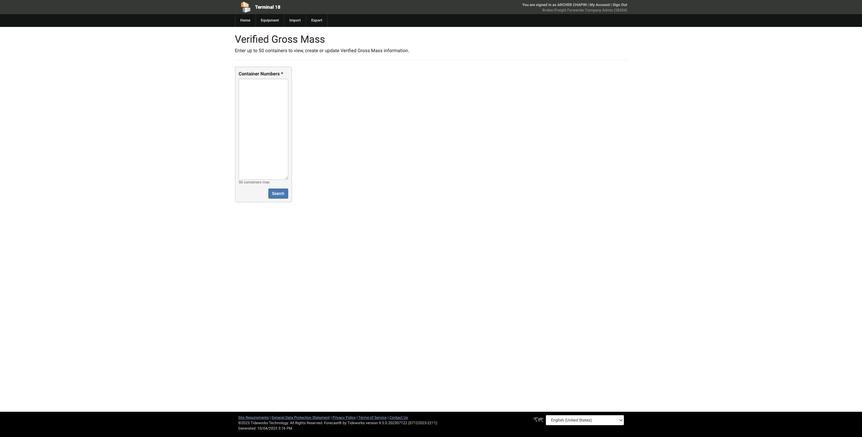 Task type: describe. For each thing, give the bounding box(es) containing it.
3:16
[[278, 426, 286, 431]]

search button
[[268, 189, 288, 199]]

data
[[285, 416, 293, 420]]

container
[[239, 71, 259, 77]]

| left my
[[588, 3, 589, 7]]

or
[[319, 48, 324, 53]]

| up forecast®
[[331, 416, 332, 420]]

my account link
[[590, 3, 610, 7]]

containers inside "verified gross mass enter up to 50 containers to view, create or update verified gross mass information."
[[265, 48, 287, 53]]

up
[[247, 48, 252, 53]]

terms
[[358, 416, 369, 420]]

| left general
[[270, 416, 271, 420]]

containers inside 50 containers max search
[[244, 180, 261, 185]]

my
[[590, 3, 595, 7]]

generated:
[[238, 426, 256, 431]]

privacy
[[333, 416, 345, 420]]

information.
[[384, 48, 409, 53]]

equipment
[[261, 18, 279, 23]]

terminal 18
[[255, 4, 280, 10]]

as
[[552, 3, 556, 7]]

| up 9.5.0.202307122
[[388, 416, 389, 420]]

sign
[[613, 3, 620, 7]]

1 vertical spatial mass
[[371, 48, 383, 53]]

export
[[311, 18, 322, 23]]

terms of service link
[[358, 416, 387, 420]]

(58204)
[[614, 8, 627, 12]]

view,
[[294, 48, 304, 53]]

by
[[343, 421, 347, 425]]

requirements
[[246, 416, 269, 420]]

50 inside 50 containers max search
[[239, 180, 243, 185]]

import
[[289, 18, 301, 23]]

all
[[290, 421, 294, 425]]

export link
[[306, 14, 327, 27]]

0 horizontal spatial mass
[[300, 33, 325, 45]]

site requirements | general data protection statement | privacy policy | terms of service | contact us ©2023 tideworks technology. all rights reserved. forecast® by tideworks version 9.5.0.202307122 (07122023-2211) generated: 10/04/2023 3:16 pm
[[238, 416, 437, 431]]

import link
[[284, 14, 306, 27]]

in
[[548, 3, 551, 7]]

general
[[272, 416, 284, 420]]

you
[[522, 3, 529, 7]]

contact
[[389, 416, 403, 420]]

home
[[240, 18, 250, 23]]

10/04/2023
[[257, 426, 277, 431]]

broker/freight
[[542, 8, 566, 12]]

sign out link
[[613, 3, 627, 7]]

version
[[366, 421, 378, 425]]

container numbers *
[[239, 71, 283, 77]]

1 vertical spatial verified
[[341, 48, 356, 53]]

home link
[[235, 14, 255, 27]]

out
[[621, 3, 627, 7]]

signed
[[536, 3, 547, 7]]

18
[[275, 4, 280, 10]]

reserved.
[[307, 421, 323, 425]]

9.5.0.202307122
[[379, 421, 407, 425]]

2211)
[[427, 421, 437, 425]]

you are signed in as archer chapin | my account | sign out broker/freight forwarder company admin (58204)
[[522, 3, 627, 12]]

terminal 18 link
[[235, 0, 392, 14]]

are
[[530, 3, 535, 7]]



Task type: vqa. For each thing, say whether or not it's contained in the screenshot.
msdu5189978
no



Task type: locate. For each thing, give the bounding box(es) containing it.
forecast®
[[324, 421, 342, 425]]

verified
[[235, 33, 269, 45], [341, 48, 356, 53]]

admin
[[602, 8, 613, 12]]

enter
[[235, 48, 246, 53]]

1 horizontal spatial gross
[[358, 48, 370, 53]]

50 inside "verified gross mass enter up to 50 containers to view, create or update verified gross mass information."
[[259, 48, 264, 53]]

|
[[588, 3, 589, 7], [611, 3, 612, 7], [270, 416, 271, 420], [331, 416, 332, 420], [357, 416, 358, 420], [388, 416, 389, 420]]

to
[[253, 48, 258, 53], [288, 48, 293, 53]]

0 horizontal spatial verified
[[235, 33, 269, 45]]

1 vertical spatial gross
[[358, 48, 370, 53]]

verified up up
[[235, 33, 269, 45]]

0 vertical spatial containers
[[265, 48, 287, 53]]

rights
[[295, 421, 306, 425]]

verified right update
[[341, 48, 356, 53]]

1 vertical spatial containers
[[244, 180, 261, 185]]

policy
[[346, 416, 356, 420]]

50 containers max search
[[239, 180, 284, 196]]

0 vertical spatial mass
[[300, 33, 325, 45]]

mass up create
[[300, 33, 325, 45]]

mass
[[300, 33, 325, 45], [371, 48, 383, 53]]

0 vertical spatial gross
[[271, 33, 298, 45]]

statement
[[312, 416, 330, 420]]

pm
[[287, 426, 292, 431]]

containers left max
[[244, 180, 261, 185]]

50
[[259, 48, 264, 53], [239, 180, 243, 185]]

0 vertical spatial 50
[[259, 48, 264, 53]]

numbers
[[260, 71, 280, 77]]

1 horizontal spatial to
[[288, 48, 293, 53]]

service
[[374, 416, 387, 420]]

us
[[404, 416, 408, 420]]

tideworks
[[347, 421, 365, 425]]

1 horizontal spatial 50
[[259, 48, 264, 53]]

| up tideworks
[[357, 416, 358, 420]]

gross right update
[[358, 48, 370, 53]]

of
[[370, 416, 373, 420]]

1 vertical spatial 50
[[239, 180, 243, 185]]

0 horizontal spatial 50
[[239, 180, 243, 185]]

equipment link
[[255, 14, 284, 27]]

contact us link
[[389, 416, 408, 420]]

2 to from the left
[[288, 48, 293, 53]]

| left sign
[[611, 3, 612, 7]]

general data protection statement link
[[272, 416, 330, 420]]

protection
[[294, 416, 311, 420]]

*
[[281, 71, 283, 77]]

to left view,
[[288, 48, 293, 53]]

gross
[[271, 33, 298, 45], [358, 48, 370, 53]]

0 vertical spatial verified
[[235, 33, 269, 45]]

0 horizontal spatial to
[[253, 48, 258, 53]]

archer
[[557, 3, 572, 7]]

0 horizontal spatial containers
[[244, 180, 261, 185]]

1 horizontal spatial verified
[[341, 48, 356, 53]]

site requirements link
[[238, 416, 269, 420]]

1 horizontal spatial mass
[[371, 48, 383, 53]]

search
[[272, 191, 284, 196]]

mass left information. at the top
[[371, 48, 383, 53]]

containers
[[265, 48, 287, 53], [244, 180, 261, 185]]

account
[[596, 3, 610, 7]]

(07122023-
[[408, 421, 427, 425]]

update
[[325, 48, 339, 53]]

containers left view,
[[265, 48, 287, 53]]

technology.
[[269, 421, 289, 425]]

company
[[585, 8, 601, 12]]

1 horizontal spatial containers
[[265, 48, 287, 53]]

gross up view,
[[271, 33, 298, 45]]

1 to from the left
[[253, 48, 258, 53]]

©2023 tideworks
[[238, 421, 268, 425]]

Container Numbers * text field
[[239, 79, 288, 180]]

privacy policy link
[[333, 416, 356, 420]]

create
[[305, 48, 318, 53]]

max
[[262, 180, 270, 185]]

chapin
[[573, 3, 587, 7]]

forwarder
[[567, 8, 584, 12]]

50 left max
[[239, 180, 243, 185]]

terminal
[[255, 4, 274, 10]]

0 horizontal spatial gross
[[271, 33, 298, 45]]

verified gross mass enter up to 50 containers to view, create or update verified gross mass information.
[[235, 33, 409, 53]]

site
[[238, 416, 245, 420]]

to right up
[[253, 48, 258, 53]]

50 right up
[[259, 48, 264, 53]]



